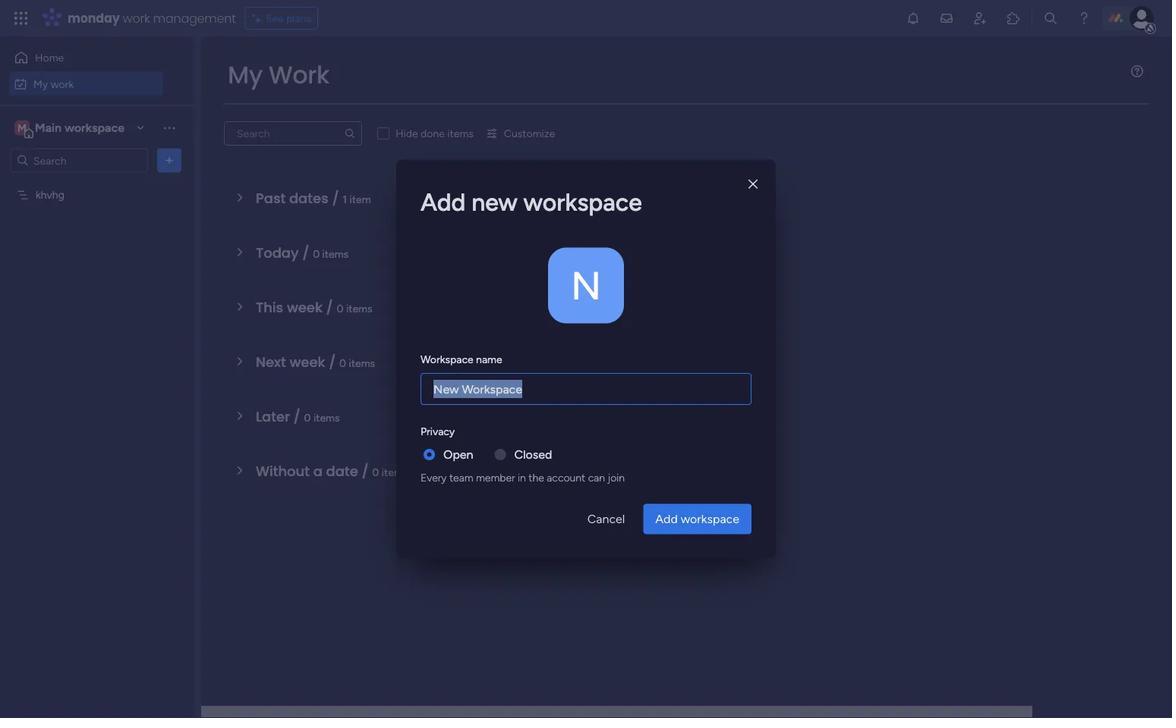 Task type: locate. For each thing, give the bounding box(es) containing it.
items inside without a date / 0 items
[[382, 466, 408, 479]]

my down home at left
[[33, 77, 48, 90]]

1 vertical spatial work
[[51, 77, 74, 90]]

2 vertical spatial workspace
[[681, 512, 739, 527]]

customize button
[[480, 121, 561, 146]]

add for add workspace
[[655, 512, 678, 527]]

add right cancel button
[[655, 512, 678, 527]]

items inside today / 0 items
[[322, 247, 349, 260]]

items inside later / 0 items
[[313, 411, 340, 424]]

gary orlando image
[[1130, 6, 1154, 30]]

0 right date
[[372, 466, 379, 479]]

n
[[571, 262, 601, 309]]

close image
[[748, 179, 758, 190]]

in
[[518, 472, 526, 485]]

search everything image
[[1043, 11, 1058, 26]]

0 horizontal spatial work
[[51, 77, 74, 90]]

add for add new workspace
[[421, 187, 466, 217]]

add inside add new workspace heading
[[421, 187, 466, 217]]

0 vertical spatial week
[[287, 298, 323, 317]]

closed
[[514, 448, 552, 462]]

add inside add workspace button
[[655, 512, 678, 527]]

items up next week / 0 items
[[346, 302, 372, 315]]

Filter dashboard by text search field
[[224, 121, 362, 146]]

1 vertical spatial add
[[655, 512, 678, 527]]

0 inside today / 0 items
[[313, 247, 320, 260]]

work down home at left
[[51, 77, 74, 90]]

workspace for main workspace
[[64, 121, 124, 135]]

Search in workspace field
[[32, 152, 127, 169]]

2 horizontal spatial workspace
[[681, 512, 739, 527]]

items
[[447, 127, 474, 140], [322, 247, 349, 260], [346, 302, 372, 315], [349, 357, 375, 370], [313, 411, 340, 424], [382, 466, 408, 479]]

monday
[[68, 9, 120, 27]]

/ right 'today'
[[302, 243, 309, 263]]

my work
[[228, 58, 329, 92]]

0 inside this week / 0 items
[[337, 302, 343, 315]]

inbox image
[[939, 11, 954, 26]]

1 horizontal spatial add
[[655, 512, 678, 527]]

/ down this week / 0 items
[[329, 353, 336, 372]]

items inside this week / 0 items
[[346, 302, 372, 315]]

past dates / 1 item
[[256, 189, 371, 208]]

my work button
[[9, 72, 163, 96]]

/ right "later"
[[293, 407, 300, 427]]

team
[[449, 472, 473, 485]]

apps image
[[1006, 11, 1021, 26]]

items left every
[[382, 466, 408, 479]]

0 right 'today'
[[313, 247, 320, 260]]

items down 1
[[322, 247, 349, 260]]

without a date / 0 items
[[256, 462, 408, 481]]

Workspace name field
[[421, 373, 751, 405]]

management
[[153, 9, 236, 27]]

workspace inside heading
[[523, 187, 642, 217]]

open
[[443, 448, 473, 462]]

work
[[123, 9, 150, 27], [51, 77, 74, 90]]

week right this
[[287, 298, 323, 317]]

plans
[[286, 12, 311, 25]]

home
[[35, 51, 64, 64]]

khvhg
[[36, 189, 64, 202]]

my inside button
[[33, 77, 48, 90]]

0 horizontal spatial my
[[33, 77, 48, 90]]

0 down this week / 0 items
[[339, 357, 346, 370]]

items down this week / 0 items
[[349, 357, 375, 370]]

new
[[472, 187, 517, 217]]

1 horizontal spatial my
[[228, 58, 263, 92]]

workspace
[[421, 353, 473, 366]]

workspace
[[64, 121, 124, 135], [523, 187, 642, 217], [681, 512, 739, 527]]

/
[[332, 189, 339, 208], [302, 243, 309, 263], [326, 298, 333, 317], [329, 353, 336, 372], [293, 407, 300, 427], [362, 462, 369, 481]]

0 inside without a date / 0 items
[[372, 466, 379, 479]]

1 horizontal spatial workspace
[[523, 187, 642, 217]]

0 vertical spatial add
[[421, 187, 466, 217]]

1
[[343, 193, 347, 206]]

week
[[287, 298, 323, 317], [290, 353, 325, 372]]

add workspace
[[655, 512, 739, 527]]

0 vertical spatial workspace
[[64, 121, 124, 135]]

name
[[476, 353, 502, 366]]

without
[[256, 462, 310, 481]]

work inside button
[[51, 77, 74, 90]]

work for my
[[51, 77, 74, 90]]

1 vertical spatial week
[[290, 353, 325, 372]]

items right done
[[447, 127, 474, 140]]

work
[[268, 58, 329, 92]]

my
[[228, 58, 263, 92], [33, 77, 48, 90]]

add new workspace
[[421, 187, 642, 217]]

every team member in the account can join
[[421, 472, 625, 485]]

workspace image
[[14, 120, 30, 136]]

see plans button
[[245, 7, 318, 30]]

week right next
[[290, 353, 325, 372]]

work right monday
[[123, 9, 150, 27]]

dates
[[289, 189, 328, 208]]

past
[[256, 189, 286, 208]]

0 horizontal spatial workspace
[[64, 121, 124, 135]]

date
[[326, 462, 358, 481]]

workspace inside button
[[681, 512, 739, 527]]

n button
[[548, 248, 624, 324]]

0 up next week / 0 items
[[337, 302, 343, 315]]

None search field
[[224, 121, 362, 146]]

0
[[313, 247, 320, 260], [337, 302, 343, 315], [339, 357, 346, 370], [304, 411, 311, 424], [372, 466, 379, 479]]

items right "later"
[[313, 411, 340, 424]]

0 horizontal spatial add
[[421, 187, 466, 217]]

my left work
[[228, 58, 263, 92]]

this
[[256, 298, 283, 317]]

add
[[421, 187, 466, 217], [655, 512, 678, 527]]

see
[[265, 12, 284, 25]]

1 horizontal spatial work
[[123, 9, 150, 27]]

1 vertical spatial workspace
[[523, 187, 642, 217]]

0 right "later"
[[304, 411, 311, 424]]

item
[[350, 193, 371, 206]]

add left new
[[421, 187, 466, 217]]

0 vertical spatial work
[[123, 9, 150, 27]]



Task type: vqa. For each thing, say whether or not it's contained in the screenshot.
Add related to Add new workspace
yes



Task type: describe. For each thing, give the bounding box(es) containing it.
monday work management
[[68, 9, 236, 27]]

khvhg list box
[[0, 179, 194, 413]]

privacy element
[[421, 446, 751, 486]]

customize
[[504, 127, 555, 140]]

workspace name
[[421, 353, 502, 366]]

workspace selection element
[[14, 119, 127, 139]]

notifications image
[[906, 11, 921, 26]]

work for monday
[[123, 9, 150, 27]]

every
[[421, 472, 447, 485]]

help image
[[1076, 11, 1092, 26]]

privacy heading
[[421, 424, 455, 440]]

see plans
[[265, 12, 311, 25]]

/ left 1
[[332, 189, 339, 208]]

workspace name heading
[[421, 351, 502, 367]]

join
[[608, 472, 625, 485]]

add new workspace heading
[[421, 184, 751, 221]]

member
[[476, 472, 515, 485]]

closed button
[[514, 446, 552, 464]]

main workspace
[[35, 121, 124, 135]]

/ up next week / 0 items
[[326, 298, 333, 317]]

0 inside next week / 0 items
[[339, 357, 346, 370]]

done
[[421, 127, 445, 140]]

open button
[[443, 446, 473, 464]]

next
[[256, 353, 286, 372]]

my work
[[33, 77, 74, 90]]

/ right date
[[362, 462, 369, 481]]

next week / 0 items
[[256, 353, 375, 372]]

hide
[[395, 127, 418, 140]]

today
[[256, 243, 299, 263]]

home button
[[9, 46, 163, 70]]

cancel button
[[575, 504, 637, 535]]

workspace for add workspace
[[681, 512, 739, 527]]

can
[[588, 472, 605, 485]]

invite members image
[[972, 11, 988, 26]]

a
[[313, 462, 323, 481]]

workspace image
[[548, 248, 624, 324]]

items inside next week / 0 items
[[349, 357, 375, 370]]

this week / 0 items
[[256, 298, 372, 317]]

hide done items
[[395, 127, 474, 140]]

week for next
[[290, 353, 325, 372]]

later / 0 items
[[256, 407, 340, 427]]

the
[[529, 472, 544, 485]]

privacy
[[421, 425, 455, 438]]

m
[[18, 121, 27, 134]]

cancel
[[587, 512, 625, 527]]

main
[[35, 121, 62, 135]]

my for my work
[[33, 77, 48, 90]]

later
[[256, 407, 290, 427]]

select product image
[[14, 11, 29, 26]]

my for my work
[[228, 58, 263, 92]]

account
[[547, 472, 585, 485]]

week for this
[[287, 298, 323, 317]]

search image
[[344, 128, 356, 140]]

today / 0 items
[[256, 243, 349, 263]]

add workspace button
[[643, 504, 751, 535]]

0 inside later / 0 items
[[304, 411, 311, 424]]



